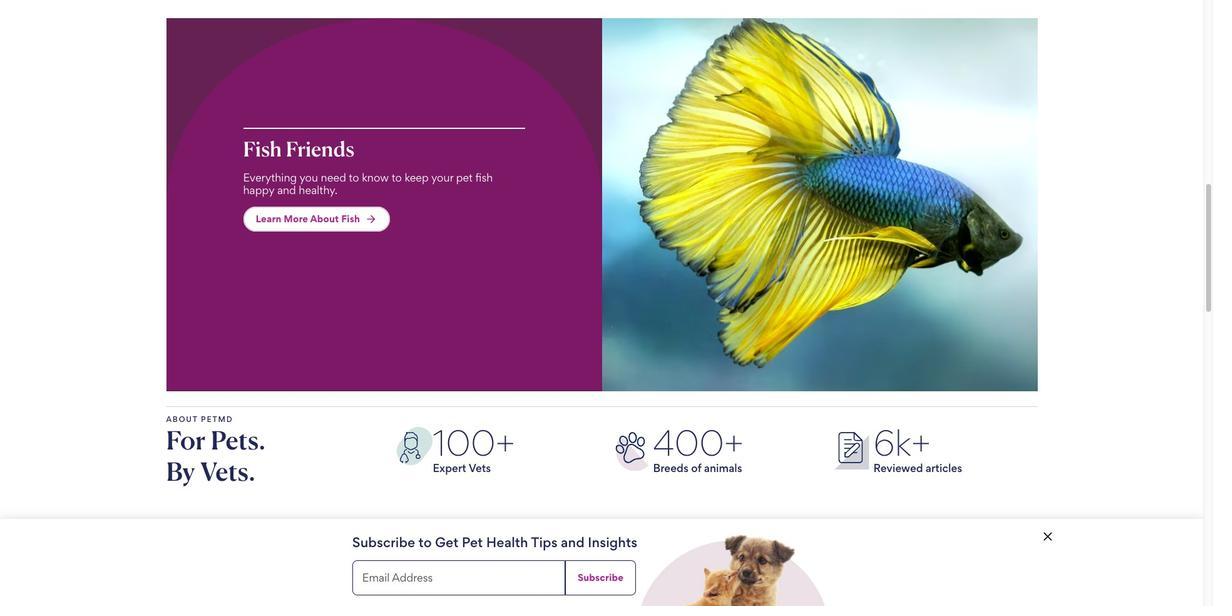 Task type: vqa. For each thing, say whether or not it's contained in the screenshot.
rightmost "SUBSCRIBE"
yes



Task type: describe. For each thing, give the bounding box(es) containing it.
1 horizontal spatial to
[[392, 171, 402, 184]]

6k + reviewed articles
[[874, 422, 963, 475]]

more
[[284, 213, 308, 225]]

subscribe for subscribe to get pet health tips and insights
[[352, 534, 415, 551]]

0 horizontal spatial to
[[349, 171, 359, 184]]

happy
[[243, 184, 275, 197]]

about inside learn more about fish button
[[310, 213, 339, 225]]

keep
[[405, 171, 429, 184]]

close image
[[1041, 529, 1056, 544]]

reviewed
[[874, 461, 924, 475]]

healthy.
[[299, 184, 338, 197]]

fish friends
[[243, 137, 355, 162]]

100
[[433, 422, 496, 465]]

pet
[[462, 534, 483, 551]]

for
[[166, 424, 206, 456]]

newsletter subscription element
[[0, 519, 1204, 606]]

of
[[692, 461, 702, 475]]

0 vertical spatial fish
[[243, 137, 282, 162]]

health
[[486, 534, 528, 551]]

subscribe to get pet health tips and insights
[[352, 534, 638, 551]]

400 + breeds of animals
[[654, 422, 744, 475]]

subscribe for subscribe
[[578, 572, 624, 584]]

halfmoon fish image
[[602, 18, 1038, 391]]

+ for 100
[[496, 422, 515, 465]]

learn more about fish
[[256, 213, 360, 225]]

you
[[300, 171, 318, 184]]

400
[[654, 422, 725, 465]]

+ for 400
[[725, 422, 744, 465]]

100 + expert vets
[[433, 422, 515, 475]]

articles
[[926, 461, 963, 475]]

expert
[[433, 461, 467, 475]]

animals
[[704, 461, 743, 475]]



Task type: locate. For each thing, give the bounding box(es) containing it.
fish inside button
[[341, 213, 360, 225]]

dog licking peanut butter spoon image
[[166, 532, 596, 606]]

0 horizontal spatial subscribe
[[352, 534, 415, 551]]

2 horizontal spatial +
[[912, 422, 931, 465]]

learn more about fish link
[[243, 207, 390, 232]]

to left get
[[419, 534, 432, 551]]

about petmd
[[166, 415, 233, 424]]

and inside newsletter subscription element
[[561, 534, 585, 551]]

and
[[277, 184, 296, 197], [561, 534, 585, 551]]

fish
[[476, 171, 493, 184]]

1 horizontal spatial and
[[561, 534, 585, 551]]

subscribe button
[[565, 561, 636, 596]]

fish down everything you need to know to keep your pet fish happy and healthy.
[[341, 213, 360, 225]]

0 horizontal spatial about
[[166, 415, 198, 424]]

2 + from the left
[[725, 422, 744, 465]]

fish
[[243, 137, 282, 162], [341, 213, 360, 225]]

none email field inside newsletter subscription element
[[352, 561, 565, 596]]

1 horizontal spatial about
[[310, 213, 339, 225]]

1 vertical spatial about
[[166, 415, 198, 424]]

+ inside 100 + expert vets
[[496, 422, 515, 465]]

puppy and kitten hugging image
[[641, 529, 826, 606]]

and right tips
[[561, 534, 585, 551]]

breeds
[[654, 461, 689, 475]]

1 horizontal spatial fish
[[341, 213, 360, 225]]

vets
[[469, 461, 491, 475]]

3 + from the left
[[912, 422, 931, 465]]

pet
[[456, 171, 473, 184]]

0 vertical spatial and
[[277, 184, 296, 197]]

1 horizontal spatial subscribe
[[578, 572, 624, 584]]

0 horizontal spatial fish
[[243, 137, 282, 162]]

subscribe
[[352, 534, 415, 551], [578, 572, 624, 584]]

+ for 6k
[[912, 422, 931, 465]]

learn more about fish button
[[243, 207, 390, 232]]

about
[[310, 213, 339, 225], [166, 415, 198, 424]]

pets.
[[211, 424, 266, 456]]

to
[[349, 171, 359, 184], [392, 171, 402, 184], [419, 534, 432, 551]]

1 vertical spatial subscribe
[[578, 572, 624, 584]]

about right the more
[[310, 213, 339, 225]]

1 vertical spatial and
[[561, 534, 585, 551]]

1 vertical spatial fish
[[341, 213, 360, 225]]

learn
[[256, 213, 282, 225]]

about left petmd
[[166, 415, 198, 424]]

your
[[431, 171, 454, 184]]

tips
[[531, 534, 558, 551]]

to left the keep
[[392, 171, 402, 184]]

0 vertical spatial about
[[310, 213, 339, 225]]

vets.
[[200, 455, 255, 487]]

1 + from the left
[[496, 422, 515, 465]]

and left the you
[[277, 184, 296, 197]]

0 horizontal spatial +
[[496, 422, 515, 465]]

everything you need to know to keep your pet fish happy and healthy.
[[243, 171, 493, 197]]

get
[[435, 534, 459, 551]]

and inside everything you need to know to keep your pet fish happy and healthy.
[[277, 184, 296, 197]]

for pets. by vets.
[[166, 424, 266, 487]]

to inside newsletter subscription element
[[419, 534, 432, 551]]

+ inside 400 + breeds of animals
[[725, 422, 744, 465]]

+
[[496, 422, 515, 465], [725, 422, 744, 465], [912, 422, 931, 465]]

2 horizontal spatial to
[[419, 534, 432, 551]]

to right need at the top left
[[349, 171, 359, 184]]

0 horizontal spatial and
[[277, 184, 296, 197]]

by
[[166, 455, 195, 487]]

petmd
[[201, 415, 233, 424]]

need
[[321, 171, 346, 184]]

subscribe inside button
[[578, 572, 624, 584]]

everything
[[243, 171, 297, 184]]

fish up everything
[[243, 137, 282, 162]]

insights
[[588, 534, 638, 551]]

0 vertical spatial subscribe
[[352, 534, 415, 551]]

1 horizontal spatial +
[[725, 422, 744, 465]]

+ inside "6k + reviewed articles"
[[912, 422, 931, 465]]

friends
[[286, 137, 355, 162]]

6k
[[874, 422, 912, 465]]

know
[[362, 171, 389, 184]]

None email field
[[352, 561, 565, 596]]



